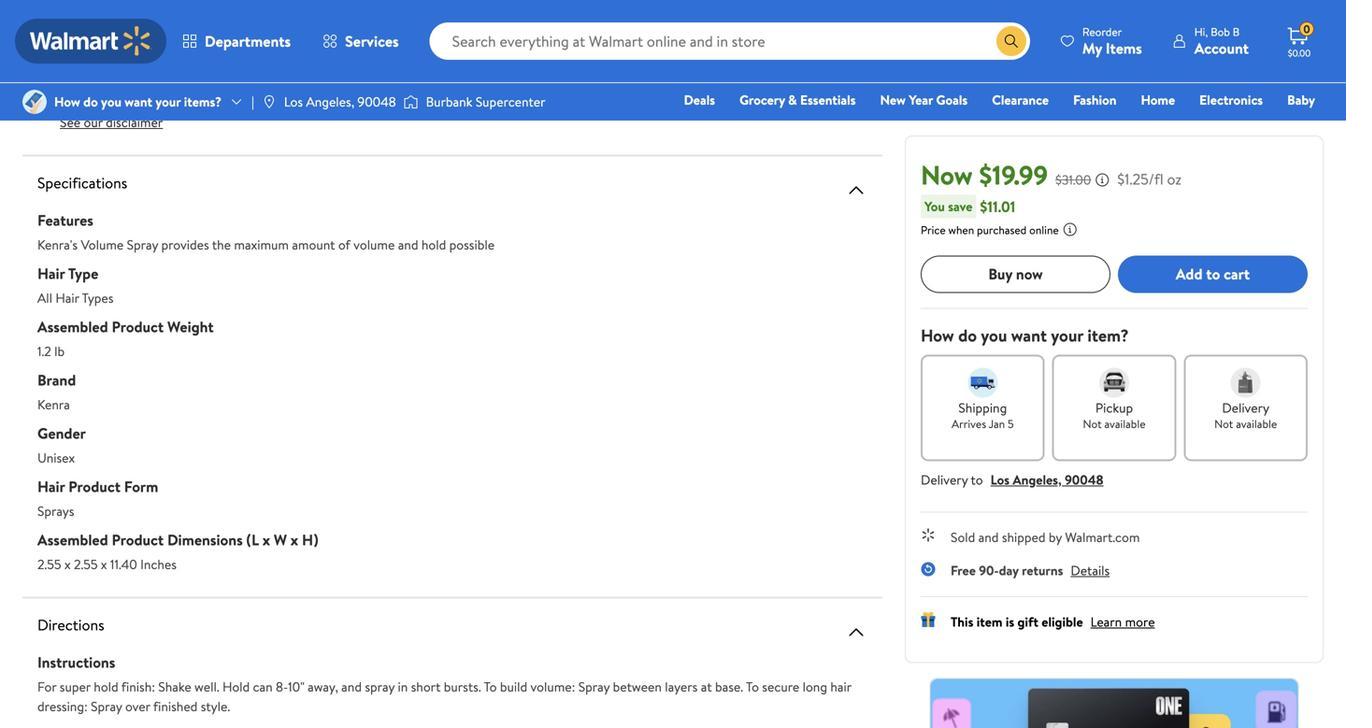 Task type: describe. For each thing, give the bounding box(es) containing it.
we
[[60, 94, 78, 112]]

by
[[1049, 528, 1063, 546]]

instructions
[[37, 652, 115, 673]]

Search search field
[[430, 22, 1031, 60]]

provides
[[60, 28, 108, 46]]

layers
[[665, 678, 698, 696]]

los angeles, 90048 button
[[991, 471, 1104, 489]]

save
[[949, 197, 973, 215]]

bob
[[1211, 24, 1231, 40]]

x left 11.40
[[101, 556, 107, 574]]

8-
[[276, 678, 288, 696]]

base.
[[716, 678, 744, 696]]

w
[[274, 530, 287, 550]]

have
[[752, 94, 779, 112]]

2 assembled from the top
[[37, 530, 108, 550]]

legal information image
[[1063, 222, 1078, 237]]

0 vertical spatial &
[[789, 91, 798, 109]]

not for delivery
[[1215, 416, 1234, 432]]

short
[[411, 678, 441, 696]]

see
[[60, 113, 81, 131]]

information.
[[276, 94, 347, 112]]

1 horizontal spatial is
[[1006, 613, 1015, 631]]

cart
[[1224, 264, 1251, 284]]

0 vertical spatial angeles,
[[306, 93, 355, 111]]

how do you want your item?
[[921, 324, 1130, 347]]

shake
[[158, 678, 191, 696]]

disclaimer
[[106, 113, 163, 131]]

1 horizontal spatial angeles,
[[1013, 471, 1062, 489]]

$19.99
[[980, 157, 1048, 193]]

sold
[[951, 528, 976, 546]]

volume inside features kenra's volume spray provides the maximum amount of volume and hold possible hair type all hair types assembled product weight 1.2 lb brand kenra gender unisex hair product form sprays assembled product dimensions (l x w x h) 2.55 x 2.55 x 11.40 inches
[[354, 236, 395, 254]]

do for how do you want your item?
[[959, 324, 977, 347]]

buy now
[[989, 264, 1044, 284]]

do for how do you want your items?
[[83, 93, 98, 111]]

what
[[601, 94, 629, 112]]

want for items?
[[125, 93, 152, 111]]

when
[[949, 222, 975, 238]]

delivery for to
[[921, 471, 968, 489]]

here,
[[678, 94, 707, 112]]

departments
[[205, 31, 291, 51]]

purchased
[[977, 222, 1027, 238]]

gender
[[37, 423, 86, 444]]

your for items?
[[156, 93, 181, 111]]

and inside instructions for super hold finish: shake well. hold can 8-10" away, and spray in short bursts. to build volume: spray between layers at base. to secure long hair dressing: spray over finished style.
[[342, 678, 362, 696]]

you left see
[[632, 94, 652, 112]]

provides a lot of volume product is max hold possible a natural looking product
[[60, 28, 219, 79]]

pickup not available
[[1084, 399, 1146, 432]]

well.
[[195, 678, 219, 696]]

items
[[1106, 38, 1143, 58]]

hold inside instructions for super hold finish: shake well. hold can 8-10" away, and spray in short bursts. to build volume: spray between layers at base. to secure long hair dressing: spray over finished style.
[[94, 678, 118, 696]]

price
[[921, 222, 946, 238]]

jan
[[989, 416, 1006, 432]]

debit
[[1204, 117, 1236, 135]]

1 2.55 from the left
[[37, 556, 61, 574]]

deals link
[[676, 90, 724, 110]]

amount
[[292, 236, 335, 254]]

sold and shipped by walmart.com
[[951, 528, 1141, 546]]

intent image for shipping image
[[968, 368, 998, 398]]

secure
[[763, 678, 800, 696]]

verified
[[804, 94, 847, 112]]

unisex
[[37, 449, 75, 467]]

oz
[[1168, 169, 1182, 189]]

details button
[[1071, 561, 1110, 580]]

learn
[[1091, 613, 1123, 631]]

intent image for delivery image
[[1231, 368, 1261, 398]]

1 horizontal spatial los
[[991, 471, 1010, 489]]

possible inside features kenra's volume spray provides the maximum amount of volume and hold possible hair type all hair types assembled product weight 1.2 lb brand kenra gender unisex hair product form sprays assembled product dimensions (l x w x h) 2.55 x 2.55 x 11.40 inches
[[450, 236, 495, 254]]

fashion
[[1074, 91, 1117, 109]]

you up intent image for shipping
[[981, 324, 1008, 347]]

super
[[60, 678, 91, 696]]

1.2
[[37, 342, 51, 361]]

los angeles, 90048
[[284, 93, 396, 111]]

home
[[1142, 91, 1176, 109]]

max
[[120, 44, 143, 63]]

online
[[1030, 222, 1059, 238]]

our
[[84, 113, 103, 131]]

now
[[921, 157, 973, 193]]

available for delivery
[[1237, 416, 1278, 432]]

long
[[803, 678, 828, 696]]

specifications
[[37, 173, 127, 193]]

1 vertical spatial hair
[[56, 289, 79, 307]]

shipping
[[959, 399, 1008, 417]]

2 vertical spatial spray
[[91, 698, 122, 716]]

suppliers
[[439, 94, 489, 112]]

0 horizontal spatial los
[[284, 93, 303, 111]]

2 to from the left
[[746, 678, 759, 696]]

to for delivery to los angeles, 90048
[[971, 471, 984, 489]]

baby
[[1288, 91, 1316, 109]]

this item is gift eligible learn more
[[951, 613, 1156, 631]]

and inside features kenra's volume spray provides the maximum amount of volume and hold possible hair type all hair types assembled product weight 1.2 lb brand kenra gender unisex hair product form sprays assembled product dimensions (l x w x h) 2.55 x 2.55 x 11.40 inches
[[398, 236, 419, 254]]

you
[[925, 197, 945, 215]]

departments button
[[166, 19, 307, 64]]

item
[[977, 613, 1003, 631]]

5
[[1008, 416, 1014, 432]]

free
[[951, 561, 976, 580]]

dressing:
[[37, 698, 88, 716]]

provides
[[161, 236, 209, 254]]

clearance
[[993, 91, 1049, 109]]

product up sprays
[[69, 477, 121, 497]]

1 assembled from the top
[[37, 317, 108, 337]]

product inside 'we aim to show you accurate product information. manufacturers, suppliers and others provide what you see here, and we have not verified it. see our disclaimer'
[[228, 94, 273, 112]]

build
[[500, 678, 528, 696]]

lb
[[54, 342, 65, 361]]

provide
[[556, 94, 598, 112]]

directions
[[37, 615, 104, 636]]

accurate
[[175, 94, 225, 112]]

your for item?
[[1052, 324, 1084, 347]]

away,
[[308, 678, 338, 696]]

11.40
[[110, 556, 137, 574]]

it.
[[851, 94, 861, 112]]

new year goals link
[[872, 90, 977, 110]]

manufacturers,
[[350, 94, 436, 112]]

hold inside features kenra's volume spray provides the maximum amount of volume and hold possible hair type all hair types assembled product weight 1.2 lb brand kenra gender unisex hair product form sprays assembled product dimensions (l x w x h) 2.55 x 2.55 x 11.40 inches
[[422, 236, 446, 254]]

supercenter
[[476, 93, 546, 111]]

one debit
[[1173, 117, 1236, 135]]

in
[[398, 678, 408, 696]]

this
[[951, 613, 974, 631]]

how for how do you want your item?
[[921, 324, 955, 347]]

available for pickup
[[1105, 416, 1146, 432]]



Task type: locate. For each thing, give the bounding box(es) containing it.
volume inside provides a lot of volume product is max hold possible a natural looking product
[[154, 28, 196, 46]]

1 vertical spatial assembled
[[37, 530, 108, 550]]

show
[[120, 94, 149, 112]]

1 horizontal spatial not
[[1215, 416, 1234, 432]]

1 horizontal spatial volume
[[354, 236, 395, 254]]

product
[[159, 61, 204, 79], [228, 94, 273, 112]]

&
[[789, 91, 798, 109], [1047, 117, 1056, 135]]

1 vertical spatial los
[[991, 471, 1010, 489]]

0 vertical spatial your
[[156, 93, 181, 111]]

0 horizontal spatial want
[[125, 93, 152, 111]]

between
[[613, 678, 662, 696]]

1 vertical spatial delivery
[[921, 471, 968, 489]]

1 vertical spatial volume
[[354, 236, 395, 254]]

items?
[[184, 93, 222, 111]]

you
[[101, 93, 122, 111], [152, 94, 172, 112], [632, 94, 652, 112], [981, 324, 1008, 347]]

possible
[[174, 44, 219, 63], [450, 236, 495, 254]]

spray right volume
[[127, 236, 158, 254]]

0 vertical spatial how
[[54, 93, 80, 111]]

maximum
[[234, 236, 289, 254]]

los down jan
[[991, 471, 1010, 489]]

to inside button
[[1207, 264, 1221, 284]]

kenra
[[37, 396, 70, 414]]

hi, bob b account
[[1195, 24, 1250, 58]]

x right w
[[291, 530, 298, 550]]

buy now button
[[921, 256, 1111, 293]]

1 vertical spatial do
[[959, 324, 977, 347]]

of right "amount"
[[338, 236, 351, 254]]

1 horizontal spatial to
[[746, 678, 759, 696]]

form
[[124, 477, 158, 497]]

available inside delivery not available
[[1237, 416, 1278, 432]]

2 horizontal spatial hold
[[422, 236, 446, 254]]

0 horizontal spatial how
[[54, 93, 80, 111]]

type
[[68, 263, 98, 284]]

1 horizontal spatial possible
[[450, 236, 495, 254]]

x right (l
[[263, 530, 270, 550]]

|
[[252, 93, 254, 111]]

$1.25/fl
[[1118, 169, 1164, 189]]

& inside baby cold, cough & flu
[[1047, 117, 1056, 135]]

2 2.55 from the left
[[74, 556, 98, 574]]

2.55 left 11.40
[[74, 556, 98, 574]]

0 horizontal spatial product
[[159, 61, 204, 79]]

90048 up walmart.com
[[1065, 471, 1104, 489]]

hair up all
[[37, 263, 65, 284]]

0 vertical spatial product
[[159, 61, 204, 79]]

2 vertical spatial hair
[[37, 477, 65, 497]]

los right |
[[284, 93, 303, 111]]

details
[[1071, 561, 1110, 580]]

walmart+
[[1260, 117, 1316, 135]]

assembled
[[37, 317, 108, 337], [37, 530, 108, 550]]

want down now
[[1012, 324, 1048, 347]]

is
[[108, 44, 117, 63], [1006, 613, 1015, 631]]

0 horizontal spatial spray
[[91, 698, 122, 716]]

1 vertical spatial &
[[1047, 117, 1056, 135]]

flu
[[1059, 117, 1076, 135]]

the
[[212, 236, 231, 254]]

more
[[1126, 613, 1156, 631]]

assembled down sprays
[[37, 530, 108, 550]]

product up 11.40
[[112, 530, 164, 550]]

not inside pickup not available
[[1084, 416, 1102, 432]]

0 vertical spatial to
[[104, 94, 117, 112]]

1 horizontal spatial  image
[[262, 94, 277, 109]]

0 horizontal spatial 90048
[[358, 93, 396, 111]]

new
[[881, 91, 906, 109]]

hair up sprays
[[37, 477, 65, 497]]

not down intent image for delivery
[[1215, 416, 1234, 432]]

finished
[[153, 698, 198, 716]]

want up disclaimer
[[125, 93, 152, 111]]

price when purchased online
[[921, 222, 1059, 238]]

0 horizontal spatial of
[[139, 28, 151, 46]]

1 horizontal spatial &
[[1047, 117, 1056, 135]]

account
[[1195, 38, 1250, 58]]

product up accurate
[[159, 61, 204, 79]]

home link
[[1133, 90, 1184, 110]]

is left max
[[108, 44, 117, 63]]

lot
[[121, 28, 136, 46]]

hair right all
[[56, 289, 79, 307]]

1 vertical spatial 90048
[[1065, 471, 1104, 489]]

to left build at left
[[484, 678, 497, 696]]

grocery & essentials
[[740, 91, 856, 109]]

directions image
[[846, 622, 868, 644]]

0 vertical spatial 90048
[[358, 93, 396, 111]]

bursts.
[[444, 678, 481, 696]]

shipped
[[1002, 528, 1046, 546]]

style.
[[201, 698, 230, 716]]

inches
[[140, 556, 177, 574]]

to down arrives
[[971, 471, 984, 489]]

search icon image
[[1004, 34, 1019, 49]]

0 vertical spatial do
[[83, 93, 98, 111]]

kenra's
[[37, 236, 78, 254]]

0 horizontal spatial available
[[1105, 416, 1146, 432]]

1 horizontal spatial product
[[228, 94, 273, 112]]

of right lot
[[139, 28, 151, 46]]

1 vertical spatial to
[[1207, 264, 1221, 284]]

you right show
[[152, 94, 172, 112]]

want for item?
[[1012, 324, 1048, 347]]

to
[[104, 94, 117, 112], [1207, 264, 1221, 284], [971, 471, 984, 489]]

2 available from the left
[[1237, 416, 1278, 432]]

not down intent image for pickup
[[1084, 416, 1102, 432]]

& left 'flu'
[[1047, 117, 1056, 135]]

0 horizontal spatial hold
[[94, 678, 118, 696]]

los
[[284, 93, 303, 111], [991, 471, 1010, 489]]

volume right max
[[154, 28, 196, 46]]

1 available from the left
[[1105, 416, 1146, 432]]

0 vertical spatial spray
[[127, 236, 158, 254]]

0 horizontal spatial possible
[[174, 44, 219, 63]]

1 horizontal spatial how
[[921, 324, 955, 347]]

1 vertical spatial product
[[228, 94, 273, 112]]

 image left "we"
[[22, 90, 47, 114]]

your left item?
[[1052, 324, 1084, 347]]

1 horizontal spatial want
[[1012, 324, 1048, 347]]

deals
[[684, 91, 716, 109]]

add to cart button
[[1119, 256, 1309, 293]]

0 vertical spatial hold
[[146, 44, 171, 63]]

1 vertical spatial angeles,
[[1013, 471, 1062, 489]]

sprays
[[37, 502, 74, 521]]

you up see our disclaimer button
[[101, 93, 122, 111]]

1 vertical spatial want
[[1012, 324, 1048, 347]]

0 vertical spatial possible
[[174, 44, 219, 63]]

0 horizontal spatial is
[[108, 44, 117, 63]]

features kenra's volume spray provides the maximum amount of volume and hold possible hair type all hair types assembled product weight 1.2 lb brand kenra gender unisex hair product form sprays assembled product dimensions (l x w x h) 2.55 x 2.55 x 11.40 inches
[[37, 210, 495, 574]]

to right base.
[[746, 678, 759, 696]]

for
[[37, 678, 57, 696]]

0 horizontal spatial volume
[[154, 28, 196, 46]]

how for how do you want your items?
[[54, 93, 80, 111]]

1 vertical spatial spray
[[579, 678, 610, 696]]

delivery
[[1223, 399, 1270, 417], [921, 471, 968, 489]]

available inside pickup not available
[[1105, 416, 1146, 432]]

1 not from the left
[[1084, 416, 1102, 432]]

hair
[[831, 678, 852, 696]]

not inside delivery not available
[[1215, 416, 1234, 432]]

electronics link
[[1192, 90, 1272, 110]]

 image
[[22, 90, 47, 114], [262, 94, 277, 109]]

1 vertical spatial your
[[1052, 324, 1084, 347]]

features
[[37, 210, 93, 231]]

services button
[[307, 19, 415, 64]]

hold inside provides a lot of volume product is max hold possible a natural looking product
[[146, 44, 171, 63]]

0 horizontal spatial  image
[[22, 90, 47, 114]]

spray right volume:
[[579, 678, 610, 696]]

clearance link
[[984, 90, 1058, 110]]

 image right |
[[262, 94, 277, 109]]

one
[[1173, 117, 1201, 135]]

spray inside features kenra's volume spray provides the maximum amount of volume and hold possible hair type all hair types assembled product weight 1.2 lb brand kenra gender unisex hair product form sprays assembled product dimensions (l x w x h) 2.55 x 2.55 x 11.40 inches
[[127, 236, 158, 254]]

product inside provides a lot of volume product is max hold possible a natural looking product
[[159, 61, 204, 79]]

how up shipping arrives jan 5
[[921, 324, 955, 347]]

1 horizontal spatial to
[[971, 471, 984, 489]]

1 horizontal spatial 90048
[[1065, 471, 1104, 489]]

grocery
[[740, 91, 786, 109]]

x down sprays
[[64, 556, 71, 574]]

1 horizontal spatial of
[[338, 236, 351, 254]]

0 vertical spatial want
[[125, 93, 152, 111]]

0 horizontal spatial not
[[1084, 416, 1102, 432]]

intent image for pickup image
[[1100, 368, 1130, 398]]

reorder my items
[[1083, 24, 1143, 58]]

not for pickup
[[1084, 416, 1102, 432]]

walmart.com
[[1066, 528, 1141, 546]]

0 horizontal spatial angeles,
[[306, 93, 355, 111]]

spray left over
[[91, 698, 122, 716]]

a
[[111, 28, 118, 46]]

delivery up sold
[[921, 471, 968, 489]]

spray
[[127, 236, 158, 254], [579, 678, 610, 696], [91, 698, 122, 716]]

0 horizontal spatial &
[[789, 91, 798, 109]]

0 vertical spatial assembled
[[37, 317, 108, 337]]

arrives
[[952, 416, 987, 432]]

1 horizontal spatial your
[[1052, 324, 1084, 347]]

cold, cough & flu link
[[964, 116, 1085, 136]]

others
[[516, 94, 552, 112]]

specifications image
[[846, 179, 868, 202]]

add to cart
[[1177, 264, 1251, 284]]

1 horizontal spatial do
[[959, 324, 977, 347]]

0 horizontal spatial do
[[83, 93, 98, 111]]

product inside provides a lot of volume product is max hold possible a natural looking product
[[60, 44, 105, 63]]

to for add to cart
[[1207, 264, 1221, 284]]

 image
[[404, 93, 419, 111]]

2.55
[[37, 556, 61, 574], [74, 556, 98, 574]]

0 horizontal spatial your
[[156, 93, 181, 111]]

see our disclaimer button
[[60, 113, 163, 131]]

free 90-day returns details
[[951, 561, 1110, 580]]

delivery for not
[[1223, 399, 1270, 417]]

available down intent image for delivery
[[1237, 416, 1278, 432]]

0 vertical spatial of
[[139, 28, 151, 46]]

hold
[[223, 678, 250, 696]]

2 not from the left
[[1215, 416, 1234, 432]]

1 vertical spatial of
[[338, 236, 351, 254]]

delivery to los angeles, 90048
[[921, 471, 1104, 489]]

2.55 down sprays
[[37, 556, 61, 574]]

to left cart
[[1207, 264, 1221, 284]]

do up our in the left of the page
[[83, 93, 98, 111]]

of inside provides a lot of volume product is max hold possible a natural looking product
[[139, 28, 151, 46]]

90048 down the services
[[358, 93, 396, 111]]

angeles, down 'services' 'popup button'
[[306, 93, 355, 111]]

 image for los
[[262, 94, 277, 109]]

1 to from the left
[[484, 678, 497, 696]]

1 horizontal spatial spray
[[127, 236, 158, 254]]

want
[[125, 93, 152, 111], [1012, 324, 1048, 347]]

your right show
[[156, 93, 181, 111]]

a
[[60, 61, 69, 79]]

1 horizontal spatial 2.55
[[74, 556, 98, 574]]

types
[[82, 289, 114, 307]]

 image for how
[[22, 90, 47, 114]]

to inside 'we aim to show you accurate product information. manufacturers, suppliers and others provide what you see here, and we have not verified it. see our disclaimer'
[[104, 94, 117, 112]]

1 vertical spatial hold
[[422, 236, 446, 254]]

1 horizontal spatial available
[[1237, 416, 1278, 432]]

is left the gift at the right bottom
[[1006, 613, 1015, 631]]

to right aim
[[104, 94, 117, 112]]

walmart image
[[30, 26, 152, 56]]

angeles, up sold and shipped by walmart.com
[[1013, 471, 1062, 489]]

learn more about strikethrough prices image
[[1096, 172, 1110, 187]]

delivery down intent image for delivery
[[1223, 399, 1270, 417]]

0 vertical spatial is
[[108, 44, 117, 63]]

0 horizontal spatial delivery
[[921, 471, 968, 489]]

assembled up lb
[[37, 317, 108, 337]]

1 vertical spatial how
[[921, 324, 955, 347]]

is inside provides a lot of volume product is max hold possible a natural looking product
[[108, 44, 117, 63]]

& right have
[[789, 91, 798, 109]]

2 vertical spatial to
[[971, 471, 984, 489]]

burbank supercenter
[[426, 93, 546, 111]]

available down intent image for pickup
[[1105, 416, 1146, 432]]

2 horizontal spatial to
[[1207, 264, 1221, 284]]

1 horizontal spatial hold
[[146, 44, 171, 63]]

my
[[1083, 38, 1103, 58]]

$11.01
[[981, 196, 1016, 217]]

how up see
[[54, 93, 80, 111]]

0 horizontal spatial to
[[104, 94, 117, 112]]

2 vertical spatial hold
[[94, 678, 118, 696]]

do up intent image for shipping
[[959, 324, 977, 347]]

0 horizontal spatial to
[[484, 678, 497, 696]]

0 vertical spatial hair
[[37, 263, 65, 284]]

finish:
[[121, 678, 155, 696]]

weight
[[167, 317, 214, 337]]

Walmart Site-Wide search field
[[430, 22, 1031, 60]]

0 vertical spatial los
[[284, 93, 303, 111]]

product down types at left
[[112, 317, 164, 337]]

gifting made easy image
[[921, 612, 936, 627]]

1 vertical spatial is
[[1006, 613, 1015, 631]]

product left a
[[60, 44, 105, 63]]

at
[[701, 678, 712, 696]]

volume right "amount"
[[354, 236, 395, 254]]

how
[[54, 93, 80, 111], [921, 324, 955, 347]]

0 horizontal spatial 2.55
[[37, 556, 61, 574]]

possible inside provides a lot of volume product is max hold possible a natural looking product
[[174, 44, 219, 63]]

of inside features kenra's volume spray provides the maximum amount of volume and hold possible hair type all hair types assembled product weight 1.2 lb brand kenra gender unisex hair product form sprays assembled product dimensions (l x w x h) 2.55 x 2.55 x 11.40 inches
[[338, 236, 351, 254]]

1 vertical spatial possible
[[450, 236, 495, 254]]

grocery & essentials link
[[731, 90, 865, 110]]

product right items?
[[228, 94, 273, 112]]

2 horizontal spatial spray
[[579, 678, 610, 696]]

essentials
[[801, 91, 856, 109]]

1 horizontal spatial delivery
[[1223, 399, 1270, 417]]

0 vertical spatial volume
[[154, 28, 196, 46]]

0 vertical spatial delivery
[[1223, 399, 1270, 417]]

delivery inside delivery not available
[[1223, 399, 1270, 417]]



Task type: vqa. For each thing, say whether or not it's contained in the screenshot.


